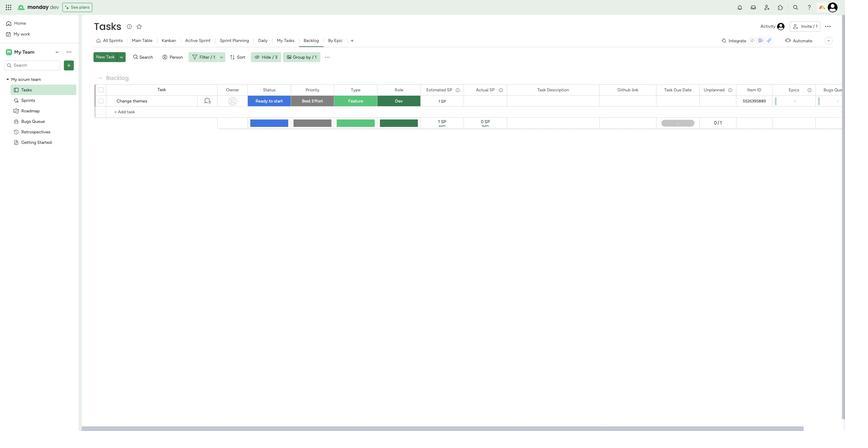 Task type: vqa. For each thing, say whether or not it's contained in the screenshot.
By Epic button
yes



Task type: locate. For each thing, give the bounding box(es) containing it.
0 vertical spatial tasks
[[94, 19, 121, 33]]

by epic
[[328, 38, 343, 43]]

public board image for tasks
[[13, 87, 19, 93]]

tasks up group
[[284, 38, 295, 43]]

public board image left getting
[[13, 139, 19, 145]]

sort button
[[227, 52, 249, 62]]

- down epics field
[[795, 99, 796, 103]]

1 vertical spatial sprints
[[21, 98, 35, 103]]

1 public board image from the top
[[13, 87, 19, 93]]

1 horizontal spatial 0
[[715, 120, 718, 126]]

sum inside '1 sp sum'
[[439, 124, 446, 128]]

sp for actual sp
[[490, 87, 495, 93]]

ready to start
[[256, 99, 283, 104]]

/ for filter
[[211, 55, 212, 60]]

team
[[22, 49, 34, 55]]

invite members image
[[765, 4, 771, 11]]

task left the due
[[665, 87, 673, 93]]

sort
[[237, 55, 245, 60]]

my for my tasks
[[277, 38, 283, 43]]

sprints inside button
[[109, 38, 123, 43]]

0 vertical spatial queue
[[835, 87, 846, 93]]

1 sum from the left
[[439, 124, 446, 128]]

1 - from the left
[[795, 99, 796, 103]]

public board image down scrum
[[13, 87, 19, 93]]

0 horizontal spatial sprint
[[199, 38, 211, 43]]

1 column information image from the left
[[456, 88, 461, 93]]

tasks inside list box
[[21, 87, 32, 93]]

column information image right epics field
[[808, 88, 813, 93]]

tasks down my scrum team
[[21, 87, 32, 93]]

invite / 1
[[802, 24, 818, 29]]

workspace options image
[[66, 49, 72, 55]]

sprint
[[199, 38, 211, 43], [220, 38, 232, 43]]

sp inside field
[[447, 87, 453, 93]]

0 vertical spatial public board image
[[13, 87, 19, 93]]

task for task due date
[[665, 87, 673, 93]]

see plans
[[71, 5, 90, 10]]

owner
[[226, 87, 239, 93]]

kanban button
[[157, 36, 181, 46]]

task
[[106, 54, 115, 60], [158, 87, 166, 92], [538, 87, 546, 93], [665, 87, 673, 93]]

Estimated SP field
[[425, 87, 454, 93]]

by epic button
[[324, 36, 348, 46]]

menu image
[[324, 54, 330, 60]]

all
[[103, 38, 108, 43]]

all sprints
[[103, 38, 123, 43]]

my tasks button
[[273, 36, 299, 46]]

option
[[0, 74, 79, 75]]

my for my scrum team
[[11, 77, 17, 82]]

2 sprint from the left
[[220, 38, 232, 43]]

2 vertical spatial tasks
[[21, 87, 32, 93]]

0 horizontal spatial 0
[[481, 119, 484, 124]]

column information image
[[456, 88, 461, 93], [499, 88, 504, 93], [728, 88, 733, 93], [808, 88, 813, 93]]

tasks inside button
[[284, 38, 295, 43]]

+ Add task text field
[[109, 108, 215, 116]]

dev
[[50, 4, 59, 11]]

scrum
[[18, 77, 30, 82]]

0 horizontal spatial bugs queue
[[21, 119, 45, 124]]

estimated sp
[[427, 87, 453, 93]]

active sprint
[[186, 38, 211, 43]]

Task Due Date field
[[663, 87, 694, 93]]

due
[[674, 87, 682, 93]]

apps image
[[778, 4, 784, 11]]

task description
[[538, 87, 570, 93]]

integrate
[[729, 38, 747, 43]]

show board description image
[[126, 23, 133, 30]]

task up + add task text field
[[158, 87, 166, 92]]

0 horizontal spatial bugs
[[21, 119, 31, 124]]

0 horizontal spatial sprints
[[21, 98, 35, 103]]

epics
[[789, 87, 800, 93]]

epic
[[334, 38, 343, 43]]

0 vertical spatial bugs queue
[[824, 87, 846, 93]]

sp inside 0 sp sum
[[485, 119, 490, 124]]

my scrum team
[[11, 77, 41, 82]]

column information image right unplanned field
[[728, 88, 733, 93]]

0 inside 0 sp sum
[[481, 119, 484, 124]]

task due date
[[665, 87, 692, 93]]

2 column information image from the left
[[499, 88, 504, 93]]

filter
[[200, 55, 209, 60]]

1 inside '1 sp sum'
[[439, 119, 440, 124]]

my left work
[[14, 31, 20, 37]]

Owner field
[[225, 87, 241, 93]]

bugs queue inside list box
[[21, 119, 45, 124]]

5526395889
[[743, 99, 767, 103]]

column information image for estimated sp
[[456, 88, 461, 93]]

actual sp
[[476, 87, 495, 93]]

- down bugs queue field
[[838, 99, 840, 103]]

sprints up the roadmap
[[21, 98, 35, 103]]

backlog up by
[[304, 38, 319, 43]]

list box
[[0, 73, 79, 231]]

backlog down angle down image
[[106, 74, 129, 82]]

tasks up all
[[94, 19, 121, 33]]

1 horizontal spatial -
[[838, 99, 840, 103]]

Backlog field
[[105, 74, 131, 82]]

1 horizontal spatial sprints
[[109, 38, 123, 43]]

see plans button
[[63, 3, 92, 12]]

active sprint button
[[181, 36, 215, 46]]

/
[[814, 24, 815, 29], [211, 55, 212, 60], [273, 55, 274, 60], [312, 55, 314, 60], [718, 120, 720, 126]]

sprint right active
[[199, 38, 211, 43]]

unplanned
[[704, 87, 725, 93]]

sp inside '1 sp sum'
[[441, 119, 447, 124]]

my inside button
[[277, 38, 283, 43]]

my right workspace image
[[14, 49, 21, 55]]

monday
[[27, 4, 49, 11]]

invite / 1 button
[[791, 22, 821, 32]]

themes
[[133, 99, 147, 104]]

1 horizontal spatial backlog
[[304, 38, 319, 43]]

2 sum from the left
[[482, 124, 489, 128]]

0
[[481, 119, 484, 124], [715, 120, 718, 126]]

column information image for unplanned
[[728, 88, 733, 93]]

1 horizontal spatial sprint
[[220, 38, 232, 43]]

collapse board header image
[[827, 38, 832, 43]]

task left description
[[538, 87, 546, 93]]

active
[[186, 38, 198, 43]]

main table button
[[127, 36, 157, 46]]

options image
[[825, 22, 832, 30]]

3 column information image from the left
[[728, 88, 733, 93]]

1 vertical spatial tasks
[[284, 38, 295, 43]]

0 horizontal spatial sum
[[439, 124, 446, 128]]

status
[[263, 87, 276, 93]]

roadmap
[[21, 108, 40, 114]]

select product image
[[6, 4, 12, 11]]

3
[[275, 55, 278, 60]]

sum inside 0 sp sum
[[482, 124, 489, 128]]

0 horizontal spatial -
[[795, 99, 796, 103]]

backlog inside field
[[106, 74, 129, 82]]

1 horizontal spatial queue
[[835, 87, 846, 93]]

Epics field
[[788, 87, 801, 93]]

column information image right 'actual sp' field
[[499, 88, 504, 93]]

getting
[[21, 140, 36, 145]]

1 inside invite / 1 button
[[817, 24, 818, 29]]

my inside button
[[14, 31, 20, 37]]

dapulse integrations image
[[722, 38, 727, 43]]

4 column information image from the left
[[808, 88, 813, 93]]

v2 search image
[[133, 54, 138, 61]]

1 vertical spatial queue
[[32, 119, 45, 124]]

column information image for epics
[[808, 88, 813, 93]]

sp inside field
[[490, 87, 495, 93]]

1 horizontal spatial bugs queue
[[824, 87, 846, 93]]

2 - from the left
[[838, 99, 840, 103]]

queue inside list box
[[32, 119, 45, 124]]

sp for 0 sp sum
[[485, 119, 490, 124]]

public board image
[[13, 87, 19, 93], [13, 139, 19, 145]]

1 horizontal spatial bugs
[[824, 87, 834, 93]]

1 vertical spatial public board image
[[13, 139, 19, 145]]

my work button
[[4, 29, 66, 39]]

column information image right estimated sp field
[[456, 88, 461, 93]]

bugs queue
[[824, 87, 846, 93], [21, 119, 45, 124]]

backlog inside button
[[304, 38, 319, 43]]

2 horizontal spatial tasks
[[284, 38, 295, 43]]

new task
[[96, 54, 115, 60]]

Task Description field
[[536, 87, 571, 93]]

queue
[[835, 87, 846, 93], [32, 119, 45, 124]]

link
[[632, 87, 639, 93]]

actual
[[476, 87, 489, 93]]

Unplanned field
[[703, 87, 727, 93]]

my up 3 in the top of the page
[[277, 38, 283, 43]]

backlog
[[304, 38, 319, 43], [106, 74, 129, 82]]

public board image for getting started
[[13, 139, 19, 145]]

0 vertical spatial sprints
[[109, 38, 123, 43]]

1 horizontal spatial sum
[[482, 124, 489, 128]]

0 horizontal spatial queue
[[32, 119, 45, 124]]

queue inside field
[[835, 87, 846, 93]]

Role field
[[393, 87, 405, 93]]

backlog for "backlog" button on the top left of the page
[[304, 38, 319, 43]]

1 vertical spatial bugs
[[21, 119, 31, 124]]

my team
[[14, 49, 34, 55]]

0 vertical spatial bugs
[[824, 87, 834, 93]]

sp
[[447, 87, 453, 93], [490, 87, 495, 93], [441, 99, 446, 104], [441, 119, 447, 124], [485, 119, 490, 124]]

sprints right all
[[109, 38, 123, 43]]

0 vertical spatial backlog
[[304, 38, 319, 43]]

0 for 0 / 1
[[715, 120, 718, 126]]

sprints
[[109, 38, 123, 43], [21, 98, 35, 103]]

0 horizontal spatial backlog
[[106, 74, 129, 82]]

1 vertical spatial bugs queue
[[21, 119, 45, 124]]

change
[[117, 99, 132, 104]]

sprint left planning on the left of the page
[[220, 38, 232, 43]]

task right new
[[106, 54, 115, 60]]

main table
[[132, 38, 153, 43]]

my
[[14, 31, 20, 37], [277, 38, 283, 43], [14, 49, 21, 55], [11, 77, 17, 82]]

role
[[395, 87, 404, 93]]

effort
[[312, 99, 323, 104]]

my inside workspace selection element
[[14, 49, 21, 55]]

/ inside button
[[814, 24, 815, 29]]

my inside list box
[[11, 77, 17, 82]]

my right caret down image
[[11, 77, 17, 82]]

0 horizontal spatial tasks
[[21, 87, 32, 93]]

home
[[14, 21, 26, 26]]

2 public board image from the top
[[13, 139, 19, 145]]

bugs
[[824, 87, 834, 93], [21, 119, 31, 124]]

1 vertical spatial backlog
[[106, 74, 129, 82]]



Task type: describe. For each thing, give the bounding box(es) containing it.
priority
[[306, 87, 320, 93]]

my work
[[14, 31, 30, 37]]

sp for estimated sp
[[447, 87, 453, 93]]

see
[[71, 5, 78, 10]]

start
[[274, 99, 283, 104]]

planning
[[233, 38, 249, 43]]

ready
[[256, 99, 268, 104]]

Search in workspace field
[[13, 62, 52, 69]]

backlog for backlog field
[[106, 74, 129, 82]]

inbox image
[[751, 4, 757, 11]]

task for task description
[[538, 87, 546, 93]]

Item ID field
[[746, 87, 764, 93]]

add to favorites image
[[136, 23, 142, 30]]

change themes
[[117, 99, 147, 104]]

1 inside 1 button
[[209, 100, 210, 104]]

/ for invite
[[814, 24, 815, 29]]

github
[[618, 87, 631, 93]]

dev
[[396, 99, 403, 104]]

autopilot image
[[786, 37, 791, 44]]

notifications image
[[737, 4, 744, 11]]

sum for 1
[[439, 124, 446, 128]]

getting started
[[21, 140, 52, 145]]

sum for 0
[[482, 124, 489, 128]]

kanban
[[162, 38, 176, 43]]

group
[[293, 55, 305, 60]]

arrow down image
[[218, 53, 225, 61]]

1 sp sum
[[439, 119, 447, 128]]

maria williams image
[[829, 2, 838, 12]]

best
[[302, 99, 311, 104]]

estimated
[[427, 87, 446, 93]]

Github link field
[[617, 87, 640, 93]]

Priority field
[[304, 87, 321, 93]]

workspace selection element
[[6, 48, 35, 56]]

sp for 1 sp
[[441, 99, 446, 104]]

bugs queue inside field
[[824, 87, 846, 93]]

new
[[96, 54, 105, 60]]

feature
[[349, 99, 363, 104]]

item
[[748, 87, 757, 93]]

Bugs Queue field
[[823, 87, 846, 93]]

/ for hide
[[273, 55, 274, 60]]

workspace image
[[6, 49, 12, 55]]

1 sp
[[439, 99, 446, 104]]

retrospectives
[[21, 129, 50, 135]]

team
[[31, 77, 41, 82]]

Search field
[[138, 53, 157, 61]]

search everything image
[[793, 4, 799, 11]]

github link
[[618, 87, 639, 93]]

1 button
[[197, 95, 217, 107]]

work
[[21, 31, 30, 37]]

hide / 3
[[262, 55, 278, 60]]

activity
[[761, 24, 776, 29]]

best effort
[[302, 99, 323, 104]]

0 for 0 sp sum
[[481, 119, 484, 124]]

by
[[328, 38, 333, 43]]

started
[[37, 140, 52, 145]]

home button
[[4, 19, 66, 28]]

bugs inside field
[[824, 87, 834, 93]]

my for my work
[[14, 31, 20, 37]]

by
[[306, 55, 311, 60]]

automate
[[794, 38, 813, 43]]

item id
[[748, 87, 762, 93]]

task for task
[[158, 87, 166, 92]]

bugs inside list box
[[21, 119, 31, 124]]

group by / 1
[[293, 55, 317, 60]]

daily button
[[254, 36, 273, 46]]

person button
[[160, 52, 187, 62]]

0 sp sum
[[481, 119, 490, 128]]

options image
[[66, 62, 72, 68]]

to
[[269, 99, 273, 104]]

invite
[[802, 24, 813, 29]]

1 sprint from the left
[[199, 38, 211, 43]]

sprints inside list box
[[21, 98, 35, 103]]

type
[[351, 87, 361, 93]]

main
[[132, 38, 141, 43]]

task inside button
[[106, 54, 115, 60]]

daily
[[258, 38, 268, 43]]

list box containing my scrum team
[[0, 73, 79, 231]]

Actual SP field
[[475, 87, 497, 93]]

hide
[[262, 55, 271, 60]]

sp for 1 sp sum
[[441, 119, 447, 124]]

table
[[142, 38, 153, 43]]

description
[[547, 87, 570, 93]]

filter / 1
[[200, 55, 215, 60]]

sprint planning
[[220, 38, 249, 43]]

help image
[[807, 4, 813, 11]]

Tasks field
[[92, 19, 123, 33]]

person
[[170, 55, 183, 60]]

activity button
[[759, 22, 788, 32]]

/ for 0
[[718, 120, 720, 126]]

angle down image
[[120, 55, 123, 59]]

0 / 1
[[715, 120, 723, 126]]

1 horizontal spatial tasks
[[94, 19, 121, 33]]

column information image for actual sp
[[499, 88, 504, 93]]

all sprints button
[[94, 36, 127, 46]]

monday dev
[[27, 4, 59, 11]]

Type field
[[350, 87, 362, 93]]

my tasks
[[277, 38, 295, 43]]

Status field
[[262, 87, 277, 93]]

sprint planning button
[[215, 36, 254, 46]]

backlog button
[[299, 36, 324, 46]]

m
[[7, 49, 11, 55]]

caret down image
[[6, 77, 9, 82]]

new task button
[[94, 52, 117, 62]]

date
[[683, 87, 692, 93]]

add view image
[[351, 38, 354, 43]]

my for my team
[[14, 49, 21, 55]]



